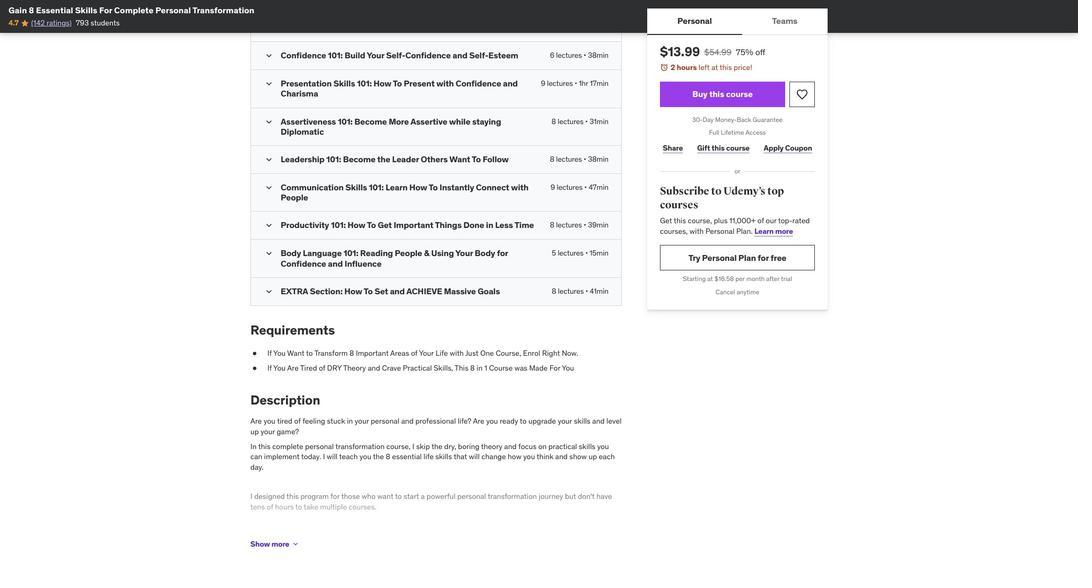 Task type: vqa. For each thing, say whether or not it's contained in the screenshot.
your in I've combined the most powerful mindset shifts, strategies, and techniques to help you upgrade your confidence, self-esteem, presentation skills, diplomatic assertiveness, leadership skills, communication skills, productivity, and body language. All under one roof!
yes



Task type: describe. For each thing, give the bounding box(es) containing it.
game?
[[277, 427, 299, 437]]

off
[[756, 47, 766, 57]]

feeling
[[303, 417, 325, 427]]

101: inside 'presentation skills 101: how to present with confidence and charisma'
[[357, 78, 372, 89]]

30-
[[693, 116, 703, 123]]

how right 'section:'
[[345, 286, 362, 297]]

section:
[[310, 286, 343, 297]]

communication skills 101: learn how to instantly connect with people
[[281, 182, 529, 203]]

small image for extra
[[264, 287, 275, 297]]

life
[[436, 349, 448, 359]]

the left leader
[[378, 154, 391, 165]]

5
[[552, 249, 556, 258]]

38min for confidence 101: build your self-confidence and self-esteem
[[588, 51, 609, 60]]

just
[[466, 349, 479, 359]]

the left essential at the left bottom of page
[[373, 453, 384, 462]]

get inside the get this course, plus 11,000+ of our top-rated courses, with personal plan.
[[661, 216, 673, 226]]

2
[[671, 63, 676, 72]]

achieve
[[407, 286, 443, 297]]

8 lectures • 38min
[[550, 154, 609, 164]]

dry
[[327, 364, 342, 373]]

xsmall image inside show more button
[[292, 541, 300, 549]]

0 horizontal spatial are
[[251, 417, 262, 427]]

course,
[[496, 349, 522, 359]]

101: inside body language 101: reading people & using your body for confidence and influence
[[344, 248, 359, 259]]

more
[[389, 116, 409, 127]]

course for buy this course
[[727, 89, 753, 99]]

left
[[699, 63, 710, 72]]

become for more
[[355, 116, 387, 127]]

1
[[485, 364, 488, 373]]

8 up 9 lectures • 47min
[[550, 154, 555, 164]]

while
[[449, 116, 471, 127]]

1hr
[[579, 79, 589, 88]]

confidence up presentation on the top left of page
[[281, 50, 326, 61]]

8 inside are you tired of feeling stuck in your personal and professional life? are you ready to upgrade your skills and level up your game? in this complete personal transformation course, i skip the dry, boring theory and focus on practical skills you can implement today. i will teach you the 8 essential life skills that will change how you think and show up each day.
[[386, 453, 391, 462]]

confidence inside body language 101: reading people & using your body for confidence and influence
[[281, 258, 326, 269]]

leader
[[392, 154, 419, 165]]

small image for leadership
[[264, 154, 275, 165]]

on
[[539, 442, 547, 452]]

to up reading at the left of page
[[367, 220, 376, 231]]

39min
[[588, 221, 609, 230]]

if for if you want to transform 8 important areas of your life with just one course, enrol right now.
[[268, 349, 272, 359]]

essential
[[36, 5, 73, 15]]

areas
[[391, 349, 410, 359]]

2 will from the left
[[469, 453, 480, 462]]

and inside body language 101: reading people & using your body for confidence and influence
[[328, 258, 343, 269]]

plan.
[[737, 227, 753, 236]]

upgrade inside are you tired of feeling stuck in your personal and professional life? are you ready to upgrade your skills and level up your game? in this complete personal transformation course, i skip the dry, boring theory and focus on practical skills you can implement today. i will teach you the 8 essential life skills that will change how you think and show up each day.
[[529, 417, 556, 427]]

and up how
[[505, 442, 517, 452]]

8 right this
[[471, 364, 475, 373]]

0 vertical spatial skills
[[75, 5, 97, 15]]

1 horizontal spatial up
[[589, 453, 597, 462]]

confidence,
[[251, 542, 289, 552]]

and down self-
[[293, 553, 306, 562]]

of right areas at the bottom left of the page
[[411, 349, 418, 359]]

focus
[[519, 442, 537, 452]]

in inside are you tired of feeling stuck in your personal and professional life? are you ready to upgrade your skills and level up your game? in this complete personal transformation course, i skip the dry, boring theory and focus on practical skills you can implement today. i will teach you the 8 essential life skills that will change how you think and show up each day.
[[347, 417, 353, 427]]

8 lectures • 39min
[[550, 221, 609, 230]]

to left start
[[395, 492, 402, 502]]

communication
[[541, 542, 592, 552]]

course for gift this course
[[727, 143, 750, 153]]

38min for leadership 101: become the leader others want to follow
[[588, 154, 609, 164]]

for inside body language 101: reading people & using your body for confidence and influence
[[497, 248, 508, 259]]

your inside 'i've combined the most powerful mindset shifts, strategies, and techniques to help you upgrade your confidence, self-esteem, presentation skills, diplomatic assertiveness, leadership skills, communication skills, productivity, and body language. all under one roof!'
[[568, 532, 582, 541]]

0 vertical spatial important
[[394, 220, 434, 231]]

courses
[[661, 198, 699, 212]]

complete
[[272, 442, 304, 452]]

101: inside communication skills 101: learn how to instantly connect with people
[[369, 182, 384, 193]]

description
[[251, 392, 320, 409]]

the inside 'i've combined the most powerful mindset shifts, strategies, and techniques to help you upgrade your confidence, self-esteem, presentation skills, diplomatic assertiveness, leadership skills, communication skills, productivity, and body language. all under one roof!'
[[298, 532, 309, 541]]

to up tired
[[306, 349, 313, 359]]

you left tired
[[264, 417, 276, 427]]

dry,
[[445, 442, 457, 452]]

to left the set in the left bottom of the page
[[364, 286, 373, 297]]

charisma
[[281, 88, 318, 99]]

coupon
[[786, 143, 813, 153]]

small image for body
[[264, 249, 275, 259]]

how up reading at the left of page
[[348, 220, 366, 231]]

one
[[481, 349, 494, 359]]

• for communication skills 101: learn how to instantly connect with people
[[585, 183, 587, 192]]

life
[[424, 453, 434, 462]]

with right the life
[[450, 349, 464, 359]]

take
[[304, 503, 319, 512]]

essential
[[392, 453, 422, 462]]

extra
[[281, 286, 308, 297]]

2 vertical spatial your
[[419, 349, 434, 359]]

course, inside are you tired of feeling stuck in your personal and professional life? are you ready to upgrade your skills and level up your game? in this complete personal transformation course, i skip the dry, boring theory and focus on practical skills you can implement today. i will teach you the 8 essential life skills that will change how you think and show up each day.
[[387, 442, 411, 452]]

ratings)
[[47, 18, 72, 28]]

your left game?
[[261, 427, 275, 437]]

8 down 9 lectures • 1hr 17min
[[552, 117, 556, 126]]

101: up language
[[331, 220, 346, 231]]

to inside communication skills 101: learn how to instantly connect with people
[[429, 182, 438, 193]]

multiple
[[320, 503, 347, 512]]

1 self- from the left
[[386, 50, 406, 61]]

you down now.
[[562, 364, 575, 373]]

less
[[495, 220, 513, 231]]

this inside button
[[710, 89, 725, 99]]

combined
[[264, 532, 297, 541]]

teach
[[339, 453, 358, 462]]

lectures for productivity 101: how to get important things done in less time
[[556, 221, 582, 230]]

if you are tired of dry theory and crave practical skills, this 8 in 1 course was made for you
[[268, 364, 575, 373]]

8 up theory
[[350, 349, 354, 359]]

small image for productivity
[[264, 221, 275, 231]]

the left dry,
[[432, 442, 443, 452]]

upgrade inside 'i've combined the most powerful mindset shifts, strategies, and techniques to help you upgrade your confidence, self-esteem, presentation skills, diplomatic assertiveness, leadership skills, communication skills, productivity, and body language. all under one roof!'
[[538, 532, 566, 541]]

and down practical
[[556, 453, 568, 462]]

1 skills, from the left
[[378, 542, 397, 552]]

free
[[771, 253, 787, 263]]

who
[[362, 492, 376, 502]]

confidence up present on the left of page
[[406, 50, 451, 61]]

this left price! at the right top of the page
[[720, 63, 732, 72]]

plus
[[714, 216, 728, 226]]

share button
[[661, 138, 686, 159]]

with inside communication skills 101: learn how to instantly connect with people
[[511, 182, 529, 193]]

lectures for presentation skills 101: how to present with confidence and charisma
[[547, 79, 573, 88]]

this inside i designed this program for those who want to start a powerful personal transformation journey but don't have tens of hours to take multiple courses.
[[287, 492, 299, 502]]

at inside starting at $16.58 per month after trial cancel anytime
[[708, 275, 714, 283]]

tab list containing personal
[[648, 8, 828, 35]]

$16.58
[[715, 275, 735, 283]]

your inside body language 101: reading people & using your body for confidence and influence
[[456, 248, 473, 259]]

day
[[703, 116, 714, 123]]

and left professional
[[401, 417, 414, 427]]

8 down 5
[[552, 287, 557, 296]]

(142 ratings)
[[31, 18, 72, 28]]

designed
[[254, 492, 285, 502]]

and up assertiveness,
[[448, 532, 460, 541]]

teams
[[773, 16, 798, 26]]

101: left build
[[328, 50, 343, 61]]

8 lectures • 31min
[[552, 117, 609, 126]]

to inside subscribe to udemy's top courses
[[712, 185, 722, 198]]

buy this course
[[693, 89, 753, 99]]

try personal plan for free link
[[661, 246, 816, 271]]

communication
[[281, 182, 344, 193]]

lectures for leadership 101: become the leader others want to follow
[[556, 154, 582, 164]]

of left the dry
[[319, 364, 326, 373]]

crave
[[382, 364, 401, 373]]

extra section: how to set and achieve massive goals
[[281, 286, 500, 297]]

2 skills, from the left
[[521, 542, 539, 552]]

• for leadership 101: become the leader others want to follow
[[584, 154, 587, 164]]

course, inside the get this course, plus 11,000+ of our top-rated courses, with personal plan.
[[688, 216, 713, 226]]

personal right complete
[[156, 5, 191, 15]]

presentation
[[281, 78, 332, 89]]

alarm image
[[661, 63, 669, 72]]

and left esteem
[[453, 50, 468, 61]]

8 right time on the left of page
[[550, 221, 555, 230]]

11,000+
[[730, 216, 756, 226]]

confidence inside 'presentation skills 101: how to present with confidence and charisma'
[[456, 78, 502, 89]]

try
[[689, 253, 701, 263]]

month
[[747, 275, 765, 283]]

made
[[530, 364, 548, 373]]

to inside are you tired of feeling stuck in your personal and professional life? are you ready to upgrade your skills and level up your game? in this complete personal transformation course, i skip the dry, boring theory and focus on practical skills you can implement today. i will teach you the 8 essential life skills that will change how you think and show up each day.
[[520, 417, 527, 427]]

want
[[378, 492, 394, 502]]

and right the set in the left bottom of the page
[[390, 286, 405, 297]]

and left crave
[[368, 364, 380, 373]]

small image for confidence
[[264, 51, 275, 61]]

wishlist image
[[796, 88, 809, 101]]

• for extra section: how to set and achieve massive goals
[[586, 287, 589, 296]]

$13.99
[[661, 44, 700, 60]]

your up practical
[[558, 417, 573, 427]]

esteem
[[489, 50, 519, 61]]

subscribe to udemy's top courses
[[661, 185, 785, 212]]

start
[[404, 492, 419, 502]]

2 horizontal spatial are
[[473, 417, 485, 427]]

have
[[597, 492, 613, 502]]

buy
[[693, 89, 708, 99]]

presentation skills 101: how to present with confidence and charisma
[[281, 78, 518, 99]]

learn more link
[[755, 227, 794, 236]]

personal inside button
[[678, 16, 713, 26]]

theory
[[343, 364, 366, 373]]

to left "take" at left
[[296, 503, 302, 512]]

1 horizontal spatial are
[[287, 364, 299, 373]]

• for confidence 101: build your self-confidence and self-esteem
[[584, 51, 587, 60]]

you for want
[[274, 349, 286, 359]]

1 horizontal spatial hours
[[677, 63, 697, 72]]

i designed this program for those who want to start a powerful personal transformation journey but don't have tens of hours to take multiple courses.
[[251, 492, 613, 512]]

program
[[301, 492, 329, 502]]

staying
[[473, 116, 502, 127]]

show more button
[[251, 534, 300, 556]]

assertive
[[411, 116, 448, 127]]

your right stuck
[[355, 417, 369, 427]]

you up each
[[598, 442, 609, 452]]

today.
[[301, 453, 321, 462]]

1 vertical spatial for
[[550, 364, 561, 373]]



Task type: locate. For each thing, give the bounding box(es) containing it.
i up tens at the left bottom of the page
[[251, 492, 253, 502]]

transformation inside i designed this program for those who want to start a powerful personal transformation journey but don't have tens of hours to take multiple courses.
[[488, 492, 537, 502]]

more for learn more
[[776, 227, 794, 236]]

skills down build
[[334, 78, 355, 89]]

to right ready
[[520, 417, 527, 427]]

more inside button
[[272, 540, 290, 550]]

present
[[404, 78, 435, 89]]

with inside the get this course, plus 11,000+ of our top-rated courses, with personal plan.
[[690, 227, 704, 236]]

this
[[720, 63, 732, 72], [710, 89, 725, 99], [712, 143, 725, 153], [674, 216, 687, 226], [258, 442, 271, 452], [287, 492, 299, 502]]

1 horizontal spatial want
[[450, 154, 471, 165]]

xsmall image left esteem,
[[292, 541, 300, 549]]

0 horizontal spatial your
[[367, 50, 385, 61]]

body
[[307, 553, 324, 562]]

this right in
[[258, 442, 271, 452]]

1 vertical spatial course
[[727, 143, 750, 153]]

esteem,
[[306, 542, 332, 552]]

0 vertical spatial powerful
[[427, 492, 456, 502]]

0 vertical spatial for
[[99, 5, 112, 15]]

2 small image from the top
[[264, 183, 275, 193]]

your right build
[[367, 50, 385, 61]]

0 horizontal spatial people
[[281, 192, 308, 203]]

9 lectures • 1hr 17min
[[541, 79, 609, 88]]

0 vertical spatial in
[[486, 220, 494, 231]]

1 horizontal spatial self-
[[470, 50, 489, 61]]

2 body from the left
[[475, 248, 496, 259]]

3 skills, from the left
[[594, 542, 612, 552]]

transform
[[315, 349, 348, 359]]

skills, right communication
[[594, 542, 612, 552]]

1 vertical spatial in
[[477, 364, 483, 373]]

1 vertical spatial if
[[268, 364, 272, 373]]

2 vertical spatial i
[[251, 492, 253, 502]]

each
[[599, 453, 615, 462]]

transformation up teach
[[336, 442, 385, 452]]

body left language
[[281, 248, 301, 259]]

1 small image from the top
[[264, 79, 275, 89]]

2 vertical spatial skills
[[346, 182, 367, 193]]

this
[[455, 364, 469, 373]]

skills,
[[434, 364, 454, 373]]

2 self- from the left
[[470, 50, 489, 61]]

0 horizontal spatial more
[[272, 540, 290, 550]]

0 horizontal spatial course,
[[387, 442, 411, 452]]

trial
[[782, 275, 793, 283]]

0 vertical spatial small image
[[264, 51, 275, 61]]

small image for communication
[[264, 183, 275, 193]]

2 horizontal spatial skills,
[[594, 542, 612, 552]]

practical
[[549, 442, 577, 452]]

1 if from the top
[[268, 349, 272, 359]]

important up theory
[[356, 349, 389, 359]]

4 small image from the top
[[264, 221, 275, 231]]

xsmall image up xsmall image
[[251, 349, 259, 360]]

you down requirements
[[274, 349, 286, 359]]

small image
[[264, 79, 275, 89], [264, 117, 275, 127], [264, 154, 275, 165], [264, 221, 275, 231], [264, 249, 275, 259], [264, 287, 275, 297]]

how down leader
[[410, 182, 427, 193]]

1 vertical spatial powerful
[[329, 532, 358, 541]]

become inside assertiveness 101: become more assertive while staying diplomatic
[[355, 116, 387, 127]]

101: inside assertiveness 101: become more assertive while staying diplomatic
[[338, 116, 353, 127]]

skills down dry,
[[436, 453, 452, 462]]

for
[[497, 248, 508, 259], [758, 253, 769, 263], [331, 492, 340, 502]]

1 38min from the top
[[588, 51, 609, 60]]

to left instantly
[[429, 182, 438, 193]]

5 small image from the top
[[264, 249, 275, 259]]

1 horizontal spatial people
[[395, 248, 423, 259]]

2 38min from the top
[[588, 154, 609, 164]]

2 horizontal spatial in
[[486, 220, 494, 231]]

you right xsmall image
[[274, 364, 286, 373]]

i've combined the most powerful mindset shifts, strategies, and techniques to help you upgrade your confidence, self-esteem, presentation skills, diplomatic assertiveness, leadership skills, communication skills, productivity, and body language. all under one roof!
[[251, 532, 612, 562]]

important up & in the top of the page
[[394, 220, 434, 231]]

9 for presentation skills 101: how to present with confidence and charisma
[[541, 79, 546, 88]]

personal up essential at the left bottom of page
[[371, 417, 400, 427]]

personal button
[[648, 8, 743, 34]]

course
[[727, 89, 753, 99], [727, 143, 750, 153]]

8 left essential at the left bottom of page
[[386, 453, 391, 462]]

• left '41min'
[[586, 287, 589, 296]]

money-
[[716, 116, 737, 123]]

of inside the get this course, plus 11,000+ of our top-rated courses, with personal plan.
[[758, 216, 765, 226]]

of inside i designed this program for those who want to start a powerful personal transformation journey but don't have tens of hours to take multiple courses.
[[267, 503, 273, 512]]

show
[[251, 540, 270, 550]]

personal up today. on the bottom left of page
[[305, 442, 334, 452]]

1 vertical spatial 9
[[551, 183, 555, 192]]

9 lectures • 47min
[[551, 183, 609, 192]]

1 small image from the top
[[264, 51, 275, 61]]

2 horizontal spatial i
[[413, 442, 415, 452]]

0 horizontal spatial self-
[[386, 50, 406, 61]]

1 vertical spatial 38min
[[588, 154, 609, 164]]

personal inside the get this course, plus 11,000+ of our top-rated courses, with personal plan.
[[706, 227, 735, 236]]

2 vertical spatial personal
[[458, 492, 486, 502]]

1 body from the left
[[281, 248, 301, 259]]

lectures up 9 lectures • 47min
[[556, 154, 582, 164]]

a
[[421, 492, 425, 502]]

3 small image from the top
[[264, 154, 275, 165]]

personal up $16.58
[[703, 253, 737, 263]]

8 right the gain at the left top of page
[[29, 5, 34, 15]]

time
[[515, 220, 534, 231]]

people up the productivity
[[281, 192, 308, 203]]

101: down build
[[357, 78, 372, 89]]

1 vertical spatial your
[[456, 248, 473, 259]]

1 horizontal spatial xsmall image
[[292, 541, 300, 549]]

you for are
[[274, 364, 286, 373]]

0 vertical spatial skills
[[574, 417, 591, 427]]

9 for communication skills 101: learn how to instantly connect with people
[[551, 183, 555, 192]]

this right gift
[[712, 143, 725, 153]]

help
[[509, 532, 523, 541]]

to left follow at the top left of page
[[472, 154, 481, 165]]

0 horizontal spatial body
[[281, 248, 301, 259]]

presentation
[[334, 542, 376, 552]]

101:
[[328, 50, 343, 61], [357, 78, 372, 89], [338, 116, 353, 127], [327, 154, 341, 165], [369, 182, 384, 193], [331, 220, 346, 231], [344, 248, 359, 259]]

you right teach
[[360, 453, 372, 462]]

if down requirements
[[268, 349, 272, 359]]

2 horizontal spatial for
[[758, 253, 769, 263]]

and inside 'presentation skills 101: how to present with confidence and charisma'
[[503, 78, 518, 89]]

tab list
[[648, 8, 828, 35]]

0 horizontal spatial powerful
[[329, 532, 358, 541]]

personal up techniques
[[458, 492, 486, 502]]

get up courses,
[[661, 216, 673, 226]]

people left & in the top of the page
[[395, 248, 423, 259]]

793
[[76, 18, 89, 28]]

requirements
[[251, 322, 335, 339]]

0 vertical spatial more
[[776, 227, 794, 236]]

course up back
[[727, 89, 753, 99]]

6 small image from the top
[[264, 287, 275, 297]]

2 hours left at this price!
[[671, 63, 753, 72]]

now.
[[562, 349, 579, 359]]

0 vertical spatial become
[[355, 116, 387, 127]]

0 horizontal spatial skills,
[[378, 542, 397, 552]]

you left ready
[[487, 417, 498, 427]]

personal up $13.99 at the right of page
[[678, 16, 713, 26]]

access
[[746, 129, 766, 137]]

0 horizontal spatial will
[[327, 453, 338, 462]]

0 horizontal spatial learn
[[386, 182, 408, 193]]

plan
[[739, 253, 757, 263]]

with inside 'presentation skills 101: how to present with confidence and charisma'
[[437, 78, 454, 89]]

0 vertical spatial course,
[[688, 216, 713, 226]]

how
[[508, 453, 522, 462]]

apply
[[764, 143, 784, 153]]

1 vertical spatial learn
[[755, 227, 774, 236]]

1 horizontal spatial for
[[497, 248, 508, 259]]

1 horizontal spatial get
[[661, 216, 673, 226]]

15min
[[590, 249, 609, 258]]

skills, up under
[[378, 542, 397, 552]]

0 vertical spatial xsmall image
[[251, 349, 259, 360]]

9 left the 1hr
[[541, 79, 546, 88]]

powerful right a
[[427, 492, 456, 502]]

47min
[[589, 183, 609, 192]]

self-
[[291, 542, 306, 552]]

want right the others
[[450, 154, 471, 165]]

xsmall image
[[251, 364, 259, 374]]

more for show more
[[272, 540, 290, 550]]

your
[[355, 417, 369, 427], [558, 417, 573, 427], [261, 427, 275, 437], [568, 532, 582, 541]]

goals
[[478, 286, 500, 297]]

people inside body language 101: reading people & using your body for confidence and influence
[[395, 248, 423, 259]]

reading
[[360, 248, 393, 259]]

more down top-
[[776, 227, 794, 236]]

and left 'level' at the right
[[593, 417, 605, 427]]

are right the life?
[[473, 417, 485, 427]]

1 vertical spatial skills
[[334, 78, 355, 89]]

1 horizontal spatial more
[[776, 227, 794, 236]]

will
[[327, 453, 338, 462], [469, 453, 480, 462]]

skills for communication
[[346, 182, 367, 193]]

1 horizontal spatial important
[[394, 220, 434, 231]]

1 horizontal spatial 9
[[551, 183, 555, 192]]

lectures left 47min
[[557, 183, 583, 192]]

1 horizontal spatial transformation
[[488, 492, 537, 502]]

• for body language 101: reading people & using your body for confidence and influence
[[586, 249, 588, 258]]

0 horizontal spatial for
[[99, 5, 112, 15]]

lectures for body language 101: reading people & using your body for confidence and influence
[[558, 249, 584, 258]]

was
[[515, 364, 528, 373]]

75%
[[736, 47, 754, 57]]

boring
[[458, 442, 480, 452]]

2 vertical spatial skills
[[436, 453, 452, 462]]

at
[[712, 63, 719, 72], [708, 275, 714, 283]]

will down boring
[[469, 453, 480, 462]]

how inside communication skills 101: learn how to instantly connect with people
[[410, 182, 427, 193]]

in left less
[[486, 220, 494, 231]]

• up 9 lectures • 47min
[[584, 154, 587, 164]]

under
[[370, 553, 389, 562]]

become left more
[[355, 116, 387, 127]]

connect
[[476, 182, 510, 193]]

personal down the plus
[[706, 227, 735, 236]]

• for productivity 101: how to get important things done in less time
[[584, 221, 587, 230]]

starting
[[683, 275, 706, 283]]

practical
[[403, 364, 432, 373]]

tired
[[277, 417, 293, 427]]

lectures for assertiveness 101: become more assertive while staying diplomatic
[[558, 117, 584, 126]]

0 horizontal spatial 9
[[541, 79, 546, 88]]

things
[[435, 220, 462, 231]]

strategies,
[[411, 532, 446, 541]]

get
[[661, 216, 673, 226], [378, 220, 392, 231]]

1 horizontal spatial will
[[469, 453, 480, 462]]

skills inside communication skills 101: learn how to instantly connect with people
[[346, 182, 367, 193]]

lectures for extra section: how to set and achieve massive goals
[[558, 287, 584, 296]]

lectures left 39min
[[556, 221, 582, 230]]

1 vertical spatial skills
[[579, 442, 596, 452]]

1 vertical spatial want
[[287, 349, 305, 359]]

1 vertical spatial at
[[708, 275, 714, 283]]

more
[[776, 227, 794, 236], [272, 540, 290, 550]]

5 lectures • 15min
[[552, 249, 609, 258]]

small image for presentation
[[264, 79, 275, 89]]

2 small image from the top
[[264, 117, 275, 127]]

1 horizontal spatial personal
[[371, 417, 400, 427]]

0 vertical spatial personal
[[371, 417, 400, 427]]

2 course from the top
[[727, 143, 750, 153]]

to left udemy's
[[712, 185, 722, 198]]

productivity 101: how to get important things done in less time
[[281, 220, 534, 231]]

1 horizontal spatial course,
[[688, 216, 713, 226]]

language
[[303, 248, 342, 259]]

0 vertical spatial your
[[367, 50, 385, 61]]

how inside 'presentation skills 101: how to present with confidence and charisma'
[[374, 78, 392, 89]]

1 vertical spatial upgrade
[[538, 532, 566, 541]]

lectures for confidence 101: build your self-confidence and self-esteem
[[556, 51, 582, 60]]

38min up 17min
[[588, 51, 609, 60]]

in left "1" at the left
[[477, 364, 483, 373]]

0 vertical spatial upgrade
[[529, 417, 556, 427]]

but
[[565, 492, 577, 502]]

0 vertical spatial up
[[251, 427, 259, 437]]

101: left reading at the left of page
[[344, 248, 359, 259]]

1 horizontal spatial learn
[[755, 227, 774, 236]]

don't
[[578, 492, 595, 502]]

• left 39min
[[584, 221, 587, 230]]

0 horizontal spatial i
[[251, 492, 253, 502]]

0 vertical spatial hours
[[677, 63, 697, 72]]

powerful inside 'i've combined the most powerful mindset shifts, strategies, and techniques to help you upgrade your confidence, self-esteem, presentation skills, diplomatic assertiveness, leadership skills, communication skills, productivity, and body language. all under one roof!'
[[329, 532, 358, 541]]

0 vertical spatial transformation
[[336, 442, 385, 452]]

want up tired
[[287, 349, 305, 359]]

1 vertical spatial up
[[589, 453, 597, 462]]

0 horizontal spatial transformation
[[336, 442, 385, 452]]

up up in
[[251, 427, 259, 437]]

your up communication
[[568, 532, 582, 541]]

this inside the get this course, plus 11,000+ of our top-rated courses, with personal plan.
[[674, 216, 687, 226]]

4.7
[[8, 18, 19, 28]]

8 lectures • 41min
[[552, 287, 609, 296]]

2 horizontal spatial personal
[[458, 492, 486, 502]]

1 vertical spatial transformation
[[488, 492, 537, 502]]

$13.99 $54.99 75% off
[[661, 44, 766, 60]]

back
[[737, 116, 752, 123]]

lectures left '41min'
[[558, 287, 584, 296]]

course, left the plus
[[688, 216, 713, 226]]

0 vertical spatial course
[[727, 89, 753, 99]]

38min up 47min
[[588, 154, 609, 164]]

101: right leadership
[[327, 154, 341, 165]]

1 vertical spatial hours
[[275, 503, 294, 512]]

1 vertical spatial course,
[[387, 442, 411, 452]]

lectures for communication skills 101: learn how to instantly connect with people
[[557, 183, 583, 192]]

1 vertical spatial more
[[272, 540, 290, 550]]

i left skip
[[413, 442, 415, 452]]

important
[[394, 220, 434, 231], [356, 349, 389, 359]]

2 if from the top
[[268, 364, 272, 373]]

gift
[[698, 143, 711, 153]]

1 vertical spatial personal
[[305, 442, 334, 452]]

day.
[[251, 463, 264, 472]]

for left free
[[758, 253, 769, 263]]

• left the 1hr
[[575, 79, 578, 88]]

and left influence
[[328, 258, 343, 269]]

2 vertical spatial in
[[347, 417, 353, 427]]

• up the 1hr
[[584, 51, 587, 60]]

0 vertical spatial if
[[268, 349, 272, 359]]

0 vertical spatial people
[[281, 192, 308, 203]]

i inside i designed this program for those who want to start a powerful personal transformation journey but don't have tens of hours to take multiple courses.
[[251, 492, 253, 502]]

transformation inside are you tired of feeling stuck in your personal and professional life? are you ready to upgrade your skills and level up your game? in this complete personal transformation course, i skip the dry, boring theory and focus on practical skills you can implement today. i will teach you the 8 essential life skills that will change how you think and show up each day.
[[336, 442, 385, 452]]

you down focus
[[524, 453, 535, 462]]

to inside 'i've combined the most powerful mindset shifts, strategies, and techniques to help you upgrade your confidence, self-esteem, presentation skills, diplomatic assertiveness, leadership skills, communication skills, productivity, and body language. all under one roof!'
[[500, 532, 507, 541]]

1 vertical spatial i
[[323, 453, 325, 462]]

small image
[[264, 51, 275, 61], [264, 183, 275, 193]]

this inside are you tired of feeling stuck in your personal and professional life? are you ready to upgrade your skills and level up your game? in this complete personal transformation course, i skip the dry, boring theory and focus on practical skills you can implement today. i will teach you the 8 essential life skills that will change how you think and show up each day.
[[258, 442, 271, 452]]

1 horizontal spatial skills,
[[521, 542, 539, 552]]

udemy's
[[724, 185, 766, 198]]

set
[[375, 286, 388, 297]]

if for if you are tired of dry theory and crave practical skills, this 8 in 1 course was made for you
[[268, 364, 272, 373]]

influence
[[345, 258, 382, 269]]

you inside 'i've combined the most powerful mindset shifts, strategies, and techniques to help you upgrade your confidence, self-esteem, presentation skills, diplomatic assertiveness, leadership skills, communication skills, productivity, and body language. all under one roof!'
[[525, 532, 537, 541]]

people inside communication skills 101: learn how to instantly connect with people
[[281, 192, 308, 203]]

learn down our
[[755, 227, 774, 236]]

of left our
[[758, 216, 765, 226]]

this left program
[[287, 492, 299, 502]]

to inside 'presentation skills 101: how to present with confidence and charisma'
[[393, 78, 402, 89]]

of inside are you tired of feeling stuck in your personal and professional life? are you ready to upgrade your skills and level up your game? in this complete personal transformation course, i skip the dry, boring theory and focus on practical skills you can implement today. i will teach you the 8 essential life skills that will change how you think and show up each day.
[[294, 417, 301, 427]]

0 horizontal spatial up
[[251, 427, 259, 437]]

0 horizontal spatial for
[[331, 492, 340, 502]]

for down less
[[497, 248, 508, 259]]

1 will from the left
[[327, 453, 338, 462]]

for inside i designed this program for those who want to start a powerful personal transformation journey but don't have tens of hours to take multiple courses.
[[331, 492, 340, 502]]

skills inside 'presentation skills 101: how to present with confidence and charisma'
[[334, 78, 355, 89]]

powerful inside i designed this program for those who want to start a powerful personal transformation journey but don't have tens of hours to take multiple courses.
[[427, 492, 456, 502]]

xsmall image
[[251, 349, 259, 360], [292, 541, 300, 549]]

0 vertical spatial learn
[[386, 182, 408, 193]]

0 vertical spatial want
[[450, 154, 471, 165]]

courses.
[[349, 503, 377, 512]]

this right buy
[[710, 89, 725, 99]]

• for assertiveness 101: become more assertive while staying diplomatic
[[586, 117, 588, 126]]

1 horizontal spatial powerful
[[427, 492, 456, 502]]

instantly
[[440, 182, 474, 193]]

0 horizontal spatial get
[[378, 220, 392, 231]]

how down confidence 101: build your self-confidence and self-esteem on the top
[[374, 78, 392, 89]]

1 course from the top
[[727, 89, 753, 99]]

skills
[[574, 417, 591, 427], [579, 442, 596, 452], [436, 453, 452, 462]]

learn more
[[755, 227, 794, 236]]

course inside button
[[727, 89, 753, 99]]

skills for presentation
[[334, 78, 355, 89]]

1 horizontal spatial your
[[419, 349, 434, 359]]

0 vertical spatial at
[[712, 63, 719, 72]]

• for presentation skills 101: how to present with confidence and charisma
[[575, 79, 578, 88]]

1 vertical spatial xsmall image
[[292, 541, 300, 549]]

0 vertical spatial 38min
[[588, 51, 609, 60]]

personal inside i designed this program for those who want to start a powerful personal transformation journey but don't have tens of hours to take multiple courses.
[[458, 492, 486, 502]]

done
[[464, 220, 485, 231]]

assertiveness 101: become more assertive while staying diplomatic
[[281, 116, 502, 137]]

hours inside i designed this program for those who want to start a powerful personal transformation journey but don't have tens of hours to take multiple courses.
[[275, 503, 294, 512]]

skills up practical
[[574, 417, 591, 427]]

1 vertical spatial important
[[356, 349, 389, 359]]

0 horizontal spatial personal
[[305, 442, 334, 452]]

teams button
[[743, 8, 828, 34]]

will left teach
[[327, 453, 338, 462]]

0 horizontal spatial important
[[356, 349, 389, 359]]

try personal plan for free
[[689, 253, 787, 263]]

one
[[391, 553, 403, 562]]

31min
[[590, 117, 609, 126]]

0 vertical spatial i
[[413, 442, 415, 452]]

learn inside communication skills 101: learn how to instantly connect with people
[[386, 182, 408, 193]]

small image for assertiveness
[[264, 117, 275, 127]]

1 horizontal spatial for
[[550, 364, 561, 373]]

using
[[431, 248, 454, 259]]

become for the
[[343, 154, 376, 165]]

others
[[421, 154, 448, 165]]

if right xsmall image
[[268, 364, 272, 373]]

get up reading at the left of page
[[378, 220, 392, 231]]



